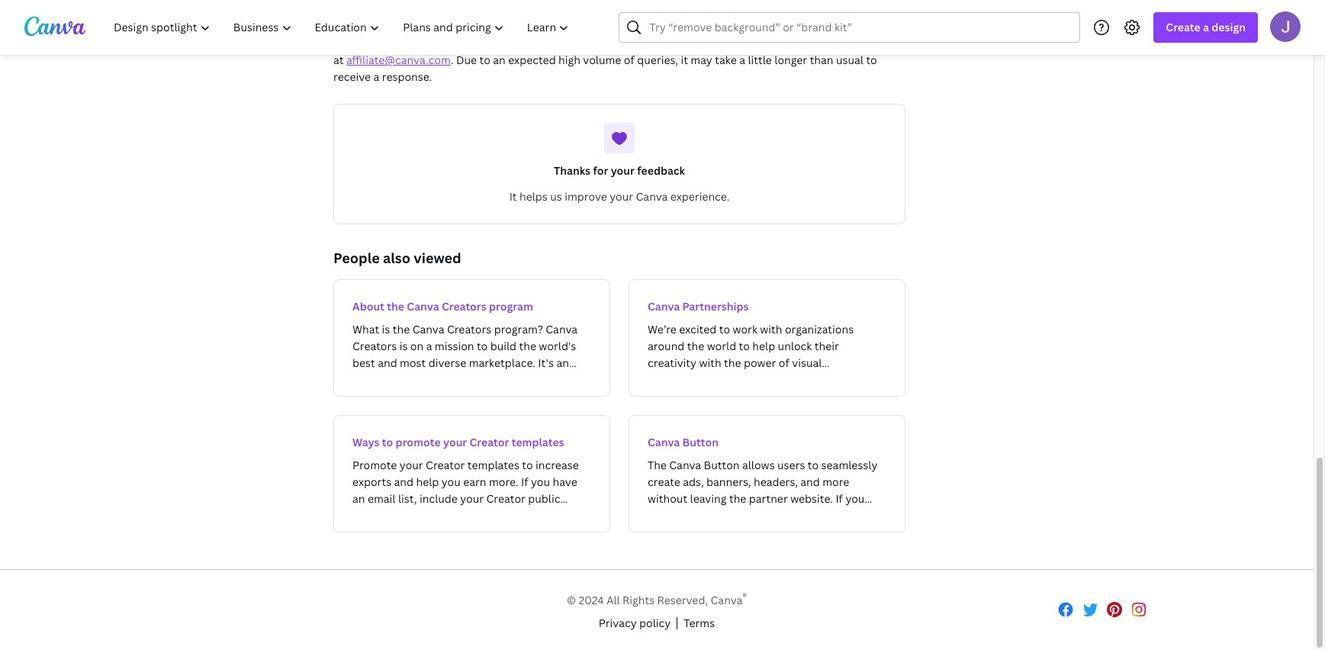 Task type: locate. For each thing, give the bounding box(es) containing it.
may right it
[[691, 53, 713, 67]]

jacob simon image
[[1271, 11, 1301, 42]]

may
[[619, 36, 640, 50], [691, 53, 713, 67]]

take
[[715, 53, 737, 67]]

thanks for your feedback
[[554, 163, 685, 178]]

reserved,
[[658, 593, 708, 607]]

canva
[[636, 189, 668, 204], [407, 299, 439, 314], [648, 299, 680, 314], [648, 435, 680, 450], [711, 593, 743, 607]]

a inside "dropdown button"
[[1204, 20, 1210, 34]]

templates
[[512, 435, 564, 450]]

reach
[[736, 36, 765, 50]]

0 vertical spatial may
[[619, 36, 640, 50]]

people
[[334, 249, 380, 267]]

design
[[1212, 20, 1246, 34]]

a
[[1204, 20, 1210, 34], [740, 53, 746, 67], [374, 69, 380, 84]]

may inside if you have any questions regarding how these changes may affect you, please reach out to our team by email at
[[619, 36, 640, 50]]

about the canva creators program
[[353, 299, 533, 314]]

1 vertical spatial may
[[691, 53, 713, 67]]

for
[[593, 163, 609, 178]]

of
[[624, 53, 635, 67]]

queries,
[[638, 53, 679, 67]]

policy
[[640, 616, 671, 630]]

to right ways
[[382, 435, 393, 450]]

you
[[343, 36, 363, 50]]

1 vertical spatial your
[[610, 189, 634, 204]]

2 horizontal spatial a
[[1204, 20, 1210, 34]]

it
[[681, 53, 688, 67]]

your
[[611, 163, 635, 178], [610, 189, 634, 204], [443, 435, 467, 450]]

creators
[[442, 299, 487, 314]]

canva button
[[648, 435, 719, 450]]

canva partnerships link
[[629, 279, 906, 397]]

out
[[768, 36, 785, 50]]

canva partnerships
[[648, 299, 749, 314]]

privacy policy link
[[599, 615, 671, 632]]

may up of
[[619, 36, 640, 50]]

questions
[[414, 36, 464, 50]]

program
[[489, 299, 533, 314]]

0 horizontal spatial a
[[374, 69, 380, 84]]

viewed
[[414, 249, 462, 267]]

to
[[788, 36, 799, 50], [480, 53, 491, 67], [867, 53, 877, 67], [382, 435, 393, 450]]

terms
[[684, 616, 715, 630]]

email
[[866, 36, 894, 50]]

also
[[383, 249, 411, 267]]

helps
[[520, 189, 548, 204]]

please
[[700, 36, 734, 50]]

our
[[802, 36, 819, 50]]

1 horizontal spatial may
[[691, 53, 713, 67]]

team
[[822, 36, 848, 50]]

thanks
[[554, 163, 591, 178]]

a right take
[[740, 53, 746, 67]]

to down email
[[867, 53, 877, 67]]

2024
[[579, 593, 604, 607]]

1 horizontal spatial a
[[740, 53, 746, 67]]

0 horizontal spatial may
[[619, 36, 640, 50]]

ways to promote your creator templates link
[[334, 415, 611, 533]]

canva up "terms" at the bottom of page
[[711, 593, 743, 607]]

improve
[[565, 189, 607, 204]]

canva button link
[[629, 415, 906, 533]]

your left creator
[[443, 435, 467, 450]]

a right receive
[[374, 69, 380, 84]]

at
[[334, 53, 344, 67]]

your right for
[[611, 163, 635, 178]]

canva right the
[[407, 299, 439, 314]]

promote
[[396, 435, 441, 450]]

canva inside © 2024 all rights reserved, canva ®
[[711, 593, 743, 607]]

have
[[365, 36, 390, 50]]

2 vertical spatial a
[[374, 69, 380, 84]]

these
[[542, 36, 571, 50]]

0 vertical spatial a
[[1204, 20, 1210, 34]]

due
[[456, 53, 477, 67]]

affiliate@canva.com
[[346, 53, 451, 67]]

little
[[748, 53, 772, 67]]

canva left the button
[[648, 435, 680, 450]]

2 vertical spatial your
[[443, 435, 467, 450]]

affect
[[643, 36, 673, 50]]

create a design
[[1166, 20, 1246, 34]]

to right out
[[788, 36, 799, 50]]

your down thanks for your feedback
[[610, 189, 634, 204]]

Try "remove background" or "brand kit" search field
[[650, 13, 1071, 42]]

0 vertical spatial your
[[611, 163, 635, 178]]

a left design
[[1204, 20, 1210, 34]]

how
[[518, 36, 540, 50]]



Task type: vqa. For each thing, say whether or not it's contained in the screenshot.
"trade"
no



Task type: describe. For each thing, give the bounding box(es) containing it.
to inside if you have any questions regarding how these changes may affect you, please reach out to our team by email at
[[788, 36, 799, 50]]

than
[[810, 53, 834, 67]]

ways
[[353, 435, 380, 450]]

it
[[510, 189, 517, 204]]

expected
[[508, 53, 556, 67]]

®
[[743, 591, 747, 602]]

canva left partnerships
[[648, 299, 680, 314]]

create
[[1166, 20, 1201, 34]]

create a design button
[[1154, 12, 1259, 43]]

button
[[683, 435, 719, 450]]

to left an
[[480, 53, 491, 67]]

response.
[[382, 69, 432, 84]]

privacy policy
[[599, 616, 671, 630]]

about the canva creators program link
[[334, 279, 611, 397]]

regarding
[[467, 36, 516, 50]]

© 2024 all rights reserved, canva ®
[[567, 591, 747, 607]]

©
[[567, 593, 576, 607]]

about
[[353, 299, 385, 314]]

terms link
[[684, 615, 715, 632]]

usual
[[836, 53, 864, 67]]

may inside . due to an expected high volume of queries, it may take a little longer than usual to receive a response.
[[691, 53, 713, 67]]

top level navigation element
[[104, 12, 583, 43]]

rights
[[623, 593, 655, 607]]

you,
[[676, 36, 697, 50]]

volume
[[583, 53, 622, 67]]

if
[[334, 36, 341, 50]]

high
[[559, 53, 581, 67]]

.
[[451, 53, 454, 67]]

creator
[[470, 435, 509, 450]]

canva down feedback
[[636, 189, 668, 204]]

if you have any questions regarding how these changes may affect you, please reach out to our team by email at
[[334, 36, 894, 67]]

by
[[851, 36, 863, 50]]

all
[[607, 593, 620, 607]]

receive
[[334, 69, 371, 84]]

people also viewed
[[334, 249, 462, 267]]

the
[[387, 299, 405, 314]]

. due to an expected high volume of queries, it may take a little longer than usual to receive a response.
[[334, 53, 877, 84]]

feedback
[[637, 163, 685, 178]]

it helps us improve your canva experience.
[[510, 189, 730, 204]]

1 vertical spatial a
[[740, 53, 746, 67]]

us
[[550, 189, 562, 204]]

an
[[493, 53, 506, 67]]

changes
[[574, 36, 616, 50]]

longer
[[775, 53, 808, 67]]

any
[[392, 36, 411, 50]]

partnerships
[[683, 299, 749, 314]]

privacy
[[599, 616, 637, 630]]

ways to promote your creator templates
[[353, 435, 564, 450]]

affiliate@canva.com link
[[346, 53, 451, 67]]

experience.
[[671, 189, 730, 204]]



